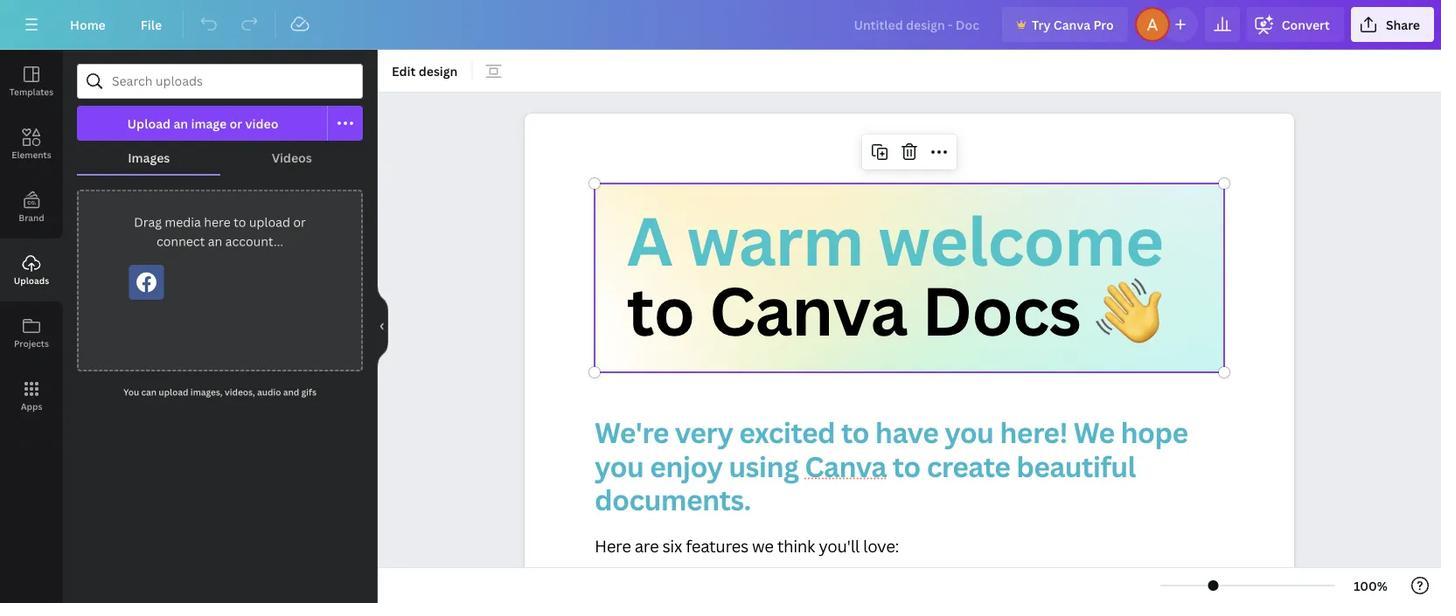 Task type: describe. For each thing, give the bounding box(es) containing it.
warm
[[687, 195, 864, 286]]

an inside button
[[174, 115, 188, 132]]

you
[[123, 387, 139, 398]]

to inside drag media here to upload or connect an account...
[[234, 214, 246, 230]]

upload an image or video
[[127, 115, 278, 132]]

apps
[[21, 401, 42, 412]]

edit design button
[[385, 57, 465, 85]]

elements
[[12, 149, 51, 161]]

here
[[204, 214, 231, 230]]

brand
[[19, 212, 44, 223]]

hope
[[1121, 414, 1188, 452]]

here
[[595, 535, 631, 557]]

can
[[141, 387, 157, 398]]

convert
[[1282, 16, 1330, 33]]

images button
[[77, 141, 221, 174]]

images
[[128, 149, 170, 166]]

edit
[[392, 63, 416, 79]]

and
[[283, 387, 299, 398]]

elements button
[[0, 113, 63, 176]]

six
[[663, 535, 682, 557]]

upload an image or video button
[[77, 106, 328, 141]]

you'll
[[819, 535, 860, 557]]

templates button
[[0, 50, 63, 113]]

we
[[1074, 414, 1115, 452]]

none text field containing a warm welcome
[[525, 114, 1295, 604]]

100%
[[1354, 578, 1388, 594]]

welcome
[[878, 195, 1164, 286]]

are
[[635, 535, 659, 557]]

a
[[627, 195, 672, 286]]

videos button
[[221, 141, 363, 174]]

an inside drag media here to upload or connect an account...
[[208, 233, 222, 250]]

think
[[777, 535, 815, 557]]

audio
[[257, 387, 281, 398]]

upload
[[127, 115, 171, 132]]

0 horizontal spatial you
[[595, 447, 644, 485]]

excited
[[739, 414, 835, 452]]

video
[[245, 115, 278, 132]]

very
[[675, 414, 733, 452]]

we're very excited to have you here! we hope you enjoy using canva to create beautiful documents.
[[595, 414, 1194, 519]]

account...
[[225, 233, 283, 250]]

100% button
[[1343, 572, 1400, 600]]

1 horizontal spatial you
[[945, 414, 994, 452]]

try canva pro button
[[1002, 7, 1128, 42]]

love:
[[863, 535, 899, 557]]

👋
[[1096, 265, 1161, 356]]

uploads button
[[0, 239, 63, 302]]

edit design
[[392, 63, 458, 79]]

here are six features we think you'll love:
[[595, 535, 899, 557]]

connect
[[157, 233, 205, 250]]

using
[[729, 447, 799, 485]]

here!
[[1000, 414, 1068, 452]]

apps button
[[0, 365, 63, 428]]

image
[[191, 115, 227, 132]]

we
[[752, 535, 774, 557]]

videos
[[272, 149, 312, 166]]

drag media here to upload or connect an account...
[[134, 214, 306, 250]]

documents.
[[595, 481, 751, 519]]



Task type: locate. For each thing, give the bounding box(es) containing it.
canva for docs
[[709, 265, 907, 356]]

upload up account...
[[249, 214, 290, 230]]

you left enjoy on the bottom of page
[[595, 447, 644, 485]]

you
[[945, 414, 994, 452], [595, 447, 644, 485]]

media
[[165, 214, 201, 230]]

canva inside button
[[1054, 16, 1091, 33]]

features
[[686, 535, 749, 557]]

2 vertical spatial canva
[[805, 447, 887, 485]]

brand button
[[0, 176, 63, 239]]

templates
[[10, 86, 53, 98]]

to
[[234, 214, 246, 230], [627, 265, 695, 356], [841, 414, 869, 452], [893, 447, 921, 485]]

videos,
[[225, 387, 255, 398]]

1 vertical spatial an
[[208, 233, 222, 250]]

0 vertical spatial canva
[[1054, 16, 1091, 33]]

1 horizontal spatial or
[[293, 214, 306, 230]]

you right have
[[945, 414, 994, 452]]

or down videos button
[[293, 214, 306, 230]]

share button
[[1351, 7, 1435, 42]]

have
[[875, 414, 939, 452]]

canva for pro
[[1054, 16, 1091, 33]]

canva inside we're very excited to have you here! we hope you enjoy using canva to create beautiful documents.
[[805, 447, 887, 485]]

0 horizontal spatial or
[[230, 115, 242, 132]]

drag
[[134, 214, 162, 230]]

home link
[[56, 7, 120, 42]]

1 vertical spatial canva
[[709, 265, 907, 356]]

or inside button
[[230, 115, 242, 132]]

try canva pro
[[1032, 16, 1114, 33]]

0 vertical spatial upload
[[249, 214, 290, 230]]

main menu bar
[[0, 0, 1442, 50]]

1 vertical spatial upload
[[159, 387, 188, 398]]

canva
[[1054, 16, 1091, 33], [709, 265, 907, 356], [805, 447, 887, 485]]

an
[[174, 115, 188, 132], [208, 233, 222, 250]]

1 horizontal spatial upload
[[249, 214, 290, 230]]

None text field
[[525, 114, 1295, 604]]

home
[[70, 16, 106, 33]]

enjoy
[[650, 447, 723, 485]]

0 horizontal spatial upload
[[159, 387, 188, 398]]

to canva docs 👋
[[627, 265, 1161, 356]]

an left image
[[174, 115, 188, 132]]

docs
[[922, 265, 1081, 356]]

hide image
[[377, 285, 388, 369]]

1 horizontal spatial an
[[208, 233, 222, 250]]

Design title text field
[[840, 7, 995, 42]]

pro
[[1094, 16, 1114, 33]]

beautiful
[[1017, 447, 1136, 485]]

create
[[927, 447, 1011, 485]]

0 vertical spatial or
[[230, 115, 242, 132]]

gifs
[[301, 387, 317, 398]]

upload
[[249, 214, 290, 230], [159, 387, 188, 398]]

we're
[[595, 414, 669, 452]]

you can upload images, videos, audio and gifs
[[123, 387, 317, 398]]

file button
[[127, 7, 176, 42]]

share
[[1386, 16, 1421, 33]]

design
[[419, 63, 458, 79]]

or left the video
[[230, 115, 242, 132]]

file
[[141, 16, 162, 33]]

projects button
[[0, 302, 63, 365]]

Search uploads search field
[[112, 65, 352, 98]]

convert button
[[1247, 7, 1344, 42]]

an down here
[[208, 233, 222, 250]]

projects
[[14, 338, 49, 349]]

uploads
[[14, 275, 49, 286]]

side panel tab list
[[0, 50, 63, 428]]

or
[[230, 115, 242, 132], [293, 214, 306, 230]]

upload inside drag media here to upload or connect an account...
[[249, 214, 290, 230]]

a warm welcome
[[627, 195, 1164, 286]]

0 vertical spatial an
[[174, 115, 188, 132]]

images,
[[191, 387, 223, 398]]

or inside drag media here to upload or connect an account...
[[293, 214, 306, 230]]

try
[[1032, 16, 1051, 33]]

upload right can
[[159, 387, 188, 398]]

0 horizontal spatial an
[[174, 115, 188, 132]]

1 vertical spatial or
[[293, 214, 306, 230]]



Task type: vqa. For each thing, say whether or not it's contained in the screenshot.
Generate corresponding to visuals
no



